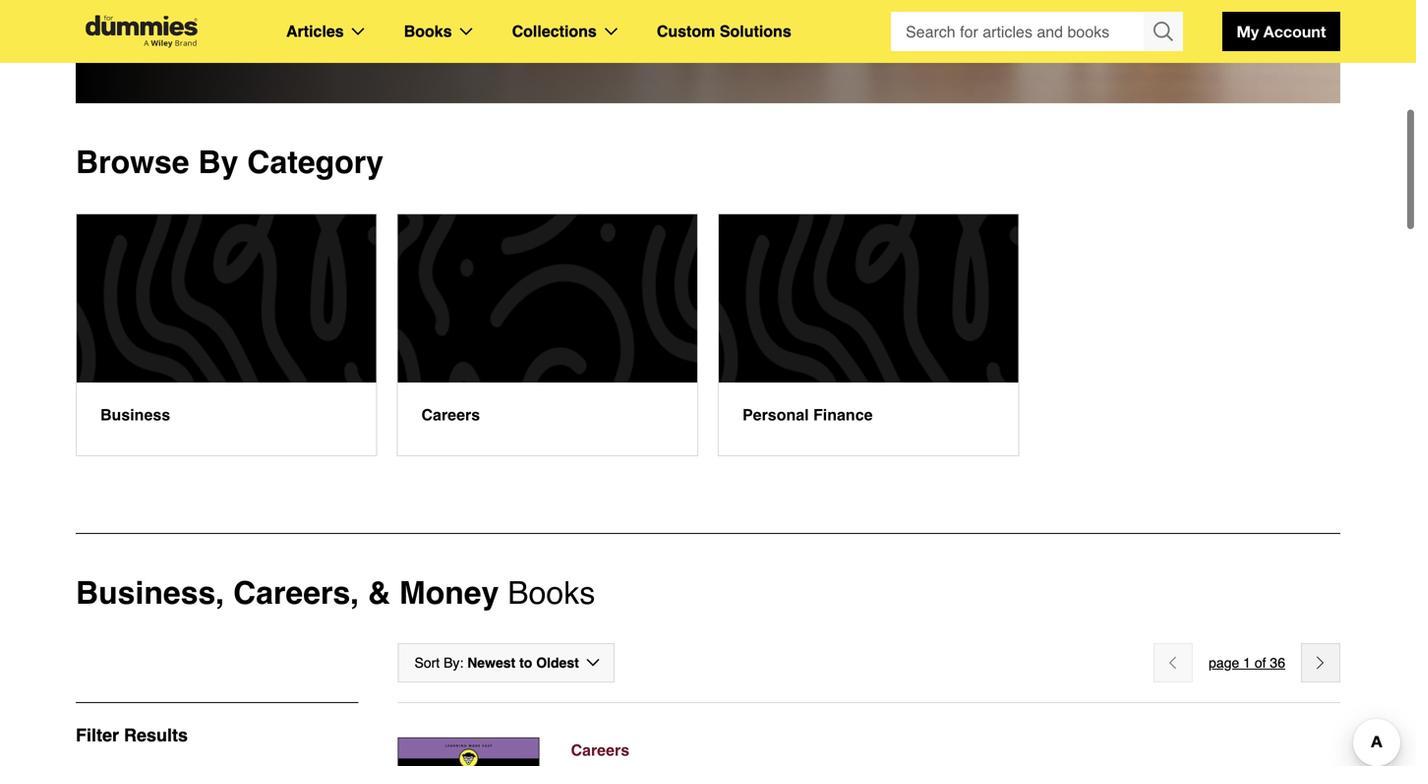 Task type: vqa. For each thing, say whether or not it's contained in the screenshot.
Business "link"
yes



Task type: locate. For each thing, give the bounding box(es) containing it.
solutions
[[720, 22, 791, 40]]

1 vertical spatial books
[[508, 575, 595, 611]]

business, careers, & money books
[[76, 575, 595, 611]]

articles
[[286, 22, 344, 40]]

personal
[[742, 405, 809, 424]]

custom solutions link
[[657, 19, 791, 44]]

0 horizontal spatial books
[[404, 22, 452, 40]]

0 vertical spatial books
[[404, 22, 452, 40]]

0 vertical spatial careers
[[421, 405, 480, 424]]

business
[[100, 405, 170, 424]]

my account
[[1237, 22, 1326, 41]]

oldest
[[536, 655, 579, 671]]

personal finance link
[[718, 213, 1019, 456], [718, 213, 1019, 456]]

book image image
[[398, 737, 539, 766]]

by:
[[444, 655, 463, 671]]

custom solutions
[[657, 22, 791, 40]]

money
[[399, 575, 499, 611]]

close this dialog image
[[1387, 686, 1406, 706]]

my account link
[[1222, 12, 1340, 51]]

filter results
[[76, 725, 188, 745]]

36
[[1270, 655, 1285, 671]]

careers
[[421, 405, 480, 424], [571, 741, 629, 759]]

careers link for filter results
[[571, 737, 1340, 763]]

1
[[1243, 655, 1251, 671]]

1 horizontal spatial careers
[[571, 741, 629, 759]]

page 1 of 36
[[1209, 655, 1285, 671]]

books
[[404, 22, 452, 40], [508, 575, 595, 611]]

1 vertical spatial careers
[[571, 741, 629, 759]]

sort
[[415, 655, 440, 671]]

books left open book categories icon
[[404, 22, 452, 40]]

1 horizontal spatial books
[[508, 575, 595, 611]]

browse by category
[[76, 144, 384, 180]]

account
[[1263, 22, 1326, 41]]

business link
[[76, 213, 377, 456], [76, 213, 377, 456]]

business image
[[77, 214, 376, 382]]

careers link
[[397, 213, 698, 456], [397, 213, 698, 456], [571, 737, 1340, 763]]

group
[[891, 12, 1183, 51]]

sort by: newest to oldest
[[415, 655, 579, 671]]

collections
[[512, 22, 597, 40]]

books up oldest at the left of page
[[508, 575, 595, 611]]

finance
[[813, 405, 873, 424]]

careers image
[[398, 214, 697, 382]]

personal finance image
[[719, 214, 1018, 382]]



Task type: describe. For each thing, give the bounding box(es) containing it.
business,
[[76, 575, 224, 611]]

Search for articles and books text field
[[891, 12, 1146, 51]]

logo image
[[76, 15, 207, 48]]

custom
[[657, 22, 715, 40]]

browse
[[76, 144, 189, 180]]

page 1 of 36 button
[[1209, 651, 1285, 674]]

careers link for browse by category
[[397, 213, 698, 456]]

page
[[1209, 655, 1239, 671]]

0 horizontal spatial careers
[[421, 405, 480, 424]]

by
[[198, 144, 238, 180]]

newest
[[467, 655, 516, 671]]

&
[[368, 575, 391, 611]]

open collections list image
[[605, 28, 617, 35]]

careers,
[[233, 575, 359, 611]]

open article categories image
[[352, 28, 365, 35]]

results
[[124, 725, 188, 745]]

of
[[1255, 655, 1266, 671]]

personal finance
[[742, 405, 873, 424]]

filter
[[76, 725, 119, 745]]

open book categories image
[[460, 28, 473, 35]]

my
[[1237, 22, 1259, 41]]

category
[[247, 144, 384, 180]]

to
[[519, 655, 532, 671]]



